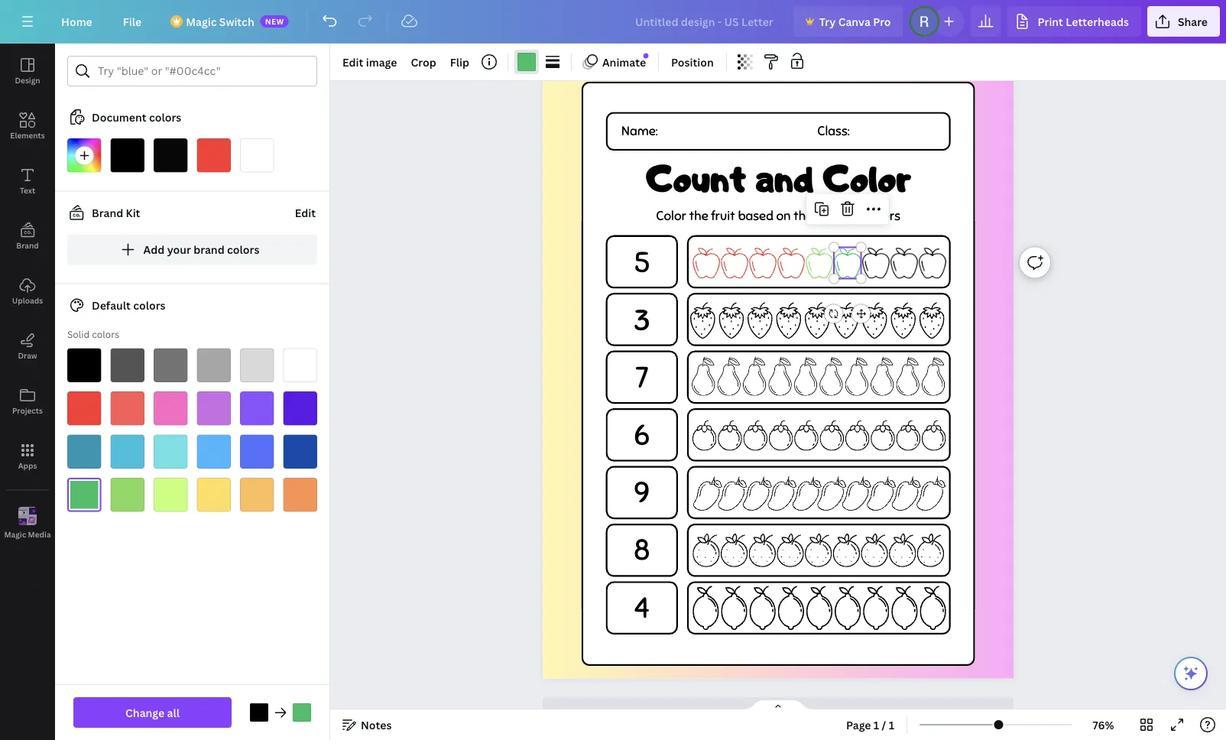 Task type: vqa. For each thing, say whether or not it's contained in the screenshot.
Media
yes



Task type: locate. For each thing, give the bounding box(es) containing it.
0 vertical spatial magic
[[186, 14, 217, 29]]

print letterheads
[[1038, 14, 1129, 29]]

crop
[[411, 55, 436, 69]]

color up numbers
[[823, 154, 911, 201]]

white #ffffff image
[[283, 348, 317, 382]]

colors right the document
[[149, 110, 181, 124]]

pro
[[873, 14, 891, 29]]

animate
[[603, 55, 646, 69]]

0 vertical spatial edit
[[343, 55, 363, 69]]

color the fruit based on the given numbers
[[656, 208, 901, 224]]

dark turquoise #0097b2 image
[[67, 435, 101, 469], [67, 435, 101, 469]]

+ add page button
[[543, 697, 1014, 728]]

page 1 / 1
[[846, 718, 895, 732]]

edit for edit image
[[343, 55, 363, 69]]

grass green #7ed957 image
[[110, 478, 145, 512], [110, 478, 145, 512]]

edit
[[343, 55, 363, 69], [295, 206, 316, 220]]

document
[[92, 110, 146, 124]]

new
[[265, 16, 284, 26]]

page
[[782, 705, 807, 720]]

notes
[[361, 718, 392, 732]]

/
[[882, 718, 886, 732]]

white #ffffff image
[[283, 348, 317, 382]]

document colors
[[92, 110, 181, 124]]

light gray #d9d9d9 image
[[240, 348, 274, 382], [240, 348, 274, 382]]

light blue #38b6ff image
[[197, 435, 231, 469]]

add right +
[[758, 705, 779, 720]]

magic left media on the bottom of the page
[[4, 529, 26, 540]]

change
[[125, 705, 165, 720]]

magic media button
[[0, 496, 55, 551]]

#00bf63 image
[[518, 53, 536, 71], [293, 703, 311, 722], [293, 703, 311, 722]]

notes button
[[336, 713, 398, 737]]

edit inside button
[[295, 206, 316, 220]]

+ add page
[[750, 705, 807, 720]]

1 vertical spatial color
[[656, 208, 686, 224]]

1 vertical spatial add
[[758, 705, 779, 720]]

on
[[776, 208, 791, 224]]

0 horizontal spatial magic
[[4, 529, 26, 540]]

change all button
[[73, 697, 232, 728]]

1 horizontal spatial magic
[[186, 14, 217, 29]]

0 vertical spatial add
[[143, 242, 165, 257]]

colors for document colors
[[149, 110, 181, 124]]

1 horizontal spatial edit
[[343, 55, 363, 69]]

letterheads
[[1066, 14, 1129, 29]]

add a new color image
[[67, 138, 101, 172], [67, 138, 101, 172]]

flip button
[[444, 50, 476, 74]]

0 horizontal spatial the
[[689, 208, 709, 224]]

colors right 'brand'
[[227, 242, 260, 257]]

aqua blue #0cc0df image
[[110, 435, 145, 469]]

text button
[[0, 154, 55, 209]]

dark gray #545454 image
[[110, 348, 145, 382]]

coral red #ff5757 image
[[110, 391, 145, 426]]

magic left switch
[[186, 14, 217, 29]]

name:
[[622, 123, 658, 140]]

1 vertical spatial magic
[[4, 529, 26, 540]]

colors right default
[[133, 298, 166, 313]]

magic for magic switch
[[186, 14, 217, 29]]

add inside button
[[758, 705, 779, 720]]

#ff3131 image
[[197, 138, 231, 172], [197, 138, 231, 172]]

coral red #ff5757 image
[[110, 391, 145, 426]]

1 vertical spatial brand
[[16, 240, 39, 250]]

bright red #ff3131 image
[[67, 391, 101, 426], [67, 391, 101, 426]]

0 horizontal spatial edit
[[295, 206, 316, 220]]

1 left /
[[874, 718, 880, 732]]

change all
[[125, 705, 180, 720]]

colors for default colors
[[133, 298, 166, 313]]

share
[[1178, 14, 1208, 29]]

lime #c1ff72 image
[[154, 478, 188, 512]]

design
[[15, 75, 40, 85]]

home
[[61, 14, 92, 29]]

turquoise blue #5ce1e6 image
[[154, 435, 188, 469], [154, 435, 188, 469]]

color
[[823, 154, 911, 201], [656, 208, 686, 224]]

gray #a6a6a6 image
[[197, 348, 231, 382], [197, 348, 231, 382]]

brand left kit
[[92, 206, 123, 220]]

count
[[646, 154, 747, 201]]

magic inside button
[[4, 529, 26, 540]]

6
[[634, 417, 650, 453]]

1 vertical spatial edit
[[295, 206, 316, 220]]

#000000 image
[[110, 138, 145, 172], [250, 703, 268, 722], [250, 703, 268, 722]]

0 horizontal spatial brand
[[16, 240, 39, 250]]

brand up uploads button
[[16, 240, 39, 250]]

1 right /
[[889, 718, 895, 732]]

color down count
[[656, 208, 686, 224]]

the
[[689, 208, 709, 224], [794, 208, 813, 224]]

magic inside main menu bar
[[186, 14, 217, 29]]

elements button
[[0, 99, 55, 154]]

edit image
[[343, 55, 397, 69]]

0 horizontal spatial 1
[[874, 718, 880, 732]]

colors right solid
[[92, 328, 119, 341]]

purple #8c52ff image
[[240, 391, 274, 426], [240, 391, 274, 426]]

kit
[[126, 206, 140, 220]]

1 1 from the left
[[874, 718, 880, 732]]

0 vertical spatial color
[[823, 154, 911, 201]]

colors
[[149, 110, 181, 124], [227, 242, 260, 257], [133, 298, 166, 313], [92, 328, 119, 341]]

1 horizontal spatial 1
[[889, 718, 895, 732]]

brand
[[92, 206, 123, 220], [16, 240, 39, 250]]

solid
[[67, 328, 90, 341]]

2 the from the left
[[794, 208, 813, 224]]

brand
[[194, 242, 225, 257]]

green #00bf63 image
[[67, 478, 101, 512]]

crop button
[[405, 50, 442, 74]]

the right on
[[794, 208, 813, 224]]

orange #ff914d image
[[283, 478, 317, 512], [283, 478, 317, 512]]

brand inside brand button
[[16, 240, 39, 250]]

black #000000 image
[[67, 348, 101, 382], [67, 348, 101, 382]]

1 horizontal spatial add
[[758, 705, 779, 720]]

share button
[[1148, 6, 1220, 37]]

colors for solid colors
[[92, 328, 119, 341]]

#070707 image
[[154, 138, 188, 172], [154, 138, 188, 172]]

1 horizontal spatial brand
[[92, 206, 123, 220]]

projects
[[12, 405, 43, 416]]

edit button
[[293, 198, 317, 228]]

design button
[[0, 44, 55, 99]]

violet #5e17eb image
[[283, 391, 317, 426]]

text
[[20, 185, 35, 195]]

#ffffff image
[[240, 138, 274, 172], [240, 138, 274, 172]]

side panel tab list
[[0, 44, 55, 551]]

all
[[167, 705, 180, 720]]

peach #ffbd59 image
[[240, 478, 274, 512], [240, 478, 274, 512]]

media
[[28, 529, 51, 540]]

1
[[874, 718, 880, 732], [889, 718, 895, 732]]

0 horizontal spatial add
[[143, 242, 165, 257]]

yellow #ffde59 image
[[197, 478, 231, 512], [197, 478, 231, 512]]

magic
[[186, 14, 217, 29], [4, 529, 26, 540]]

add
[[143, 242, 165, 257], [758, 705, 779, 720]]

edit inside dropdown button
[[343, 55, 363, 69]]

position button
[[665, 50, 720, 74]]

apps button
[[0, 429, 55, 484]]

1 horizontal spatial the
[[794, 208, 813, 224]]

add left your
[[143, 242, 165, 257]]

0 vertical spatial brand
[[92, 206, 123, 220]]

based
[[738, 208, 774, 224]]

animate button
[[578, 50, 652, 74]]

2 1 from the left
[[889, 718, 895, 732]]

#000000 image
[[110, 138, 145, 172]]

3
[[633, 302, 650, 338]]

the left fruit
[[689, 208, 709, 224]]

image
[[366, 55, 397, 69]]

pink #ff66c4 image
[[154, 391, 188, 426], [154, 391, 188, 426]]

magic switch
[[186, 14, 254, 29]]

cobalt blue #004aad image
[[283, 435, 317, 469], [283, 435, 317, 469]]

count and color
[[646, 154, 911, 201]]



Task type: describe. For each thing, give the bounding box(es) containing it.
7
[[635, 360, 649, 396]]

file
[[123, 14, 142, 29]]

royal blue #5271ff image
[[240, 435, 274, 469]]

flip
[[450, 55, 469, 69]]

default colors
[[92, 298, 166, 313]]

magic for magic media
[[4, 529, 26, 540]]

uploads button
[[0, 264, 55, 319]]

print
[[1038, 14, 1064, 29]]

1 horizontal spatial color
[[823, 154, 911, 201]]

try
[[819, 14, 836, 29]]

0 horizontal spatial color
[[656, 208, 686, 224]]

try canva pro
[[819, 14, 891, 29]]

Try "blue" or "#00c4cc" search field
[[98, 57, 307, 86]]

aqua blue #0cc0df image
[[110, 435, 145, 469]]

76% button
[[1079, 713, 1129, 737]]

#00bf63 image
[[518, 53, 536, 71]]

canva assistant image
[[1182, 664, 1200, 683]]

draw
[[18, 350, 37, 361]]

magic media
[[4, 529, 51, 540]]

print letterheads button
[[1007, 6, 1142, 37]]

gray #737373 image
[[154, 348, 188, 382]]

position
[[671, 55, 714, 69]]

+
[[750, 705, 756, 720]]

file button
[[111, 6, 154, 37]]

5
[[634, 245, 650, 281]]

try canva pro button
[[793, 6, 903, 37]]

brand button
[[0, 209, 55, 264]]

add inside button
[[143, 242, 165, 257]]

royal blue #5271ff image
[[240, 435, 274, 469]]

home link
[[49, 6, 105, 37]]

projects button
[[0, 374, 55, 429]]

edit image button
[[336, 50, 403, 74]]

76%
[[1093, 718, 1114, 732]]

page
[[846, 718, 871, 732]]

8
[[634, 532, 650, 568]]

green #00bf63 image
[[67, 478, 101, 512]]

draw button
[[0, 319, 55, 374]]

apps
[[18, 460, 37, 471]]

4
[[634, 590, 650, 626]]

Design title text field
[[623, 6, 787, 37]]

colors inside button
[[227, 242, 260, 257]]

brand for brand kit
[[92, 206, 123, 220]]

light blue #38b6ff image
[[197, 435, 231, 469]]

switch
[[219, 14, 254, 29]]

magenta #cb6ce6 image
[[197, 391, 231, 426]]

add your brand colors
[[143, 242, 260, 257]]

canva
[[839, 14, 871, 29]]

brand for brand
[[16, 240, 39, 250]]

dark gray #545454 image
[[110, 348, 145, 382]]

brand kit
[[92, 206, 140, 220]]

uploads
[[12, 295, 43, 305]]

1 the from the left
[[689, 208, 709, 224]]

9
[[634, 475, 650, 511]]

elements
[[10, 130, 45, 140]]

solid colors
[[67, 328, 119, 341]]

and
[[755, 154, 814, 201]]

default
[[92, 298, 131, 313]]

magenta #cb6ce6 image
[[197, 391, 231, 426]]

given
[[816, 208, 847, 224]]

lime #c1ff72 image
[[154, 478, 188, 512]]

add your brand colors button
[[67, 234, 317, 265]]

show pages image
[[742, 699, 815, 711]]

violet #5e17eb image
[[283, 391, 317, 426]]

class:
[[817, 123, 850, 140]]

main menu bar
[[0, 0, 1226, 44]]

new image
[[644, 53, 649, 58]]

gray #737373 image
[[154, 348, 188, 382]]

numbers
[[849, 208, 901, 224]]

fruit
[[711, 208, 735, 224]]

your
[[167, 242, 191, 257]]

edit for edit
[[295, 206, 316, 220]]



